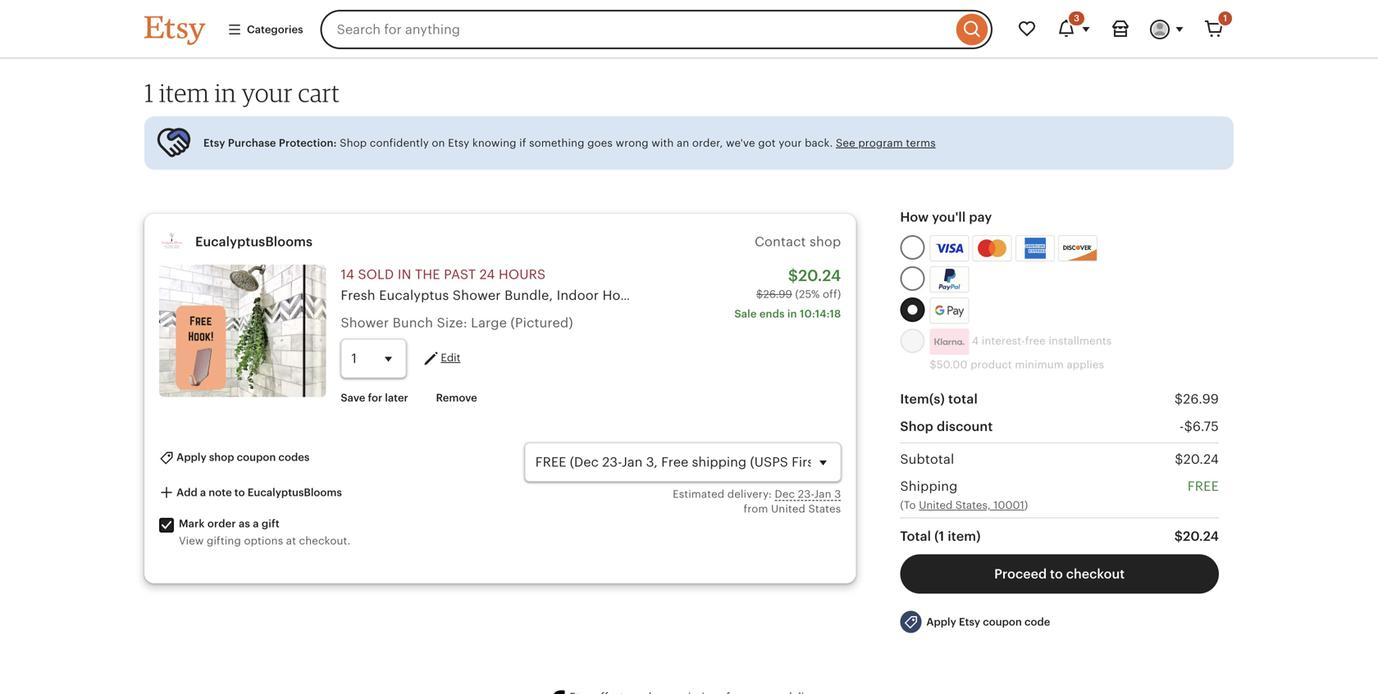 Task type: describe. For each thing, give the bounding box(es) containing it.
item)
[[948, 530, 981, 544]]

dec
[[775, 488, 795, 501]]

(to united states, 10001 )
[[900, 500, 1028, 512]]

(1
[[935, 530, 945, 544]]

2 plant, from the left
[[798, 289, 834, 303]]

back.
[[805, 137, 833, 149]]

as
[[239, 518, 250, 530]]

google pay image
[[931, 299, 968, 323]]

american express image
[[1018, 238, 1052, 259]]

2 plants from the left
[[1187, 289, 1226, 303]]

confidently
[[370, 137, 429, 149]]

installments
[[1049, 335, 1112, 348]]

free
[[1188, 480, 1219, 494]]

pay
[[969, 210, 992, 225]]

united inside "estimated delivery: dec 23-jan 3 from united states"
[[771, 503, 806, 516]]

knowing
[[472, 137, 516, 149]]

sold
[[358, 268, 394, 282]]

$50.00
[[930, 359, 968, 371]]

shipping
[[900, 480, 958, 494]]

apply shop coupon codes
[[174, 451, 310, 464]]

goes
[[587, 137, 613, 149]]

plants,
[[870, 289, 913, 303]]

3 button
[[1047, 10, 1101, 49]]

1 for 1 item in your cart
[[144, 78, 154, 108]]

add a note to eucalyptusblooms button
[[147, 478, 354, 509]]

$ 20.24 for total (1 item)
[[1175, 530, 1219, 544]]

fresh eucalyptus shower bundle, indoor house plant, fresh eucalyptus plant, easy plants, boho decor, low light plants , eucalyptus plants link
[[341, 289, 1226, 303]]

states,
[[956, 500, 991, 512]]

save
[[341, 392, 365, 405]]

dec 23-jan 3 link
[[775, 488, 841, 501]]

remove
[[436, 392, 477, 405]]

contact shop
[[755, 235, 841, 249]]

1 item in your cart
[[144, 78, 340, 108]]

10:14:18
[[800, 308, 841, 320]]

20.24 for total (1 item)
[[1183, 530, 1219, 544]]

hours
[[499, 268, 546, 282]]

2 fresh from the left
[[686, 289, 721, 303]]

3 inside dropdown button
[[1074, 13, 1080, 23]]

shop for apply
[[209, 451, 234, 464]]

minimum
[[1015, 359, 1064, 371]]

in for your
[[215, 78, 236, 108]]

proceed to checkout button
[[900, 555, 1219, 594]]

shower bunch size: large (pictured)
[[341, 316, 573, 331]]

a inside add a note to eucalyptusblooms dropdown button
[[200, 487, 206, 499]]

estimated
[[673, 488, 725, 501]]

note
[[209, 487, 232, 499]]

program
[[858, 137, 903, 149]]

easy
[[838, 289, 867, 303]]

discount
[[937, 420, 993, 434]]

item
[[159, 78, 209, 108]]

apply etsy coupon code button
[[888, 604, 1063, 641]]

26.99 inside $ 20.24 $ 26.99 (25% off) sale ends in 10:14:18
[[763, 288, 792, 301]]

decor,
[[953, 289, 995, 303]]

something
[[529, 137, 585, 149]]

from
[[744, 503, 768, 516]]

1 horizontal spatial etsy
[[448, 137, 469, 149]]

1 link
[[1194, 10, 1234, 49]]

proceed
[[994, 567, 1047, 582]]

1 horizontal spatial shop
[[900, 420, 934, 434]]

wrong
[[616, 137, 649, 149]]

fresh eucalyptus shower bundle, indoor house plant, fresh eucalyptus plant, easy plants, boho decor, low light plants , eucalyptus plants image
[[159, 265, 326, 398]]

product
[[971, 359, 1012, 371]]

edit button
[[421, 349, 461, 369]]

applies
[[1067, 359, 1104, 371]]

0 horizontal spatial etsy
[[203, 137, 225, 149]]

order,
[[692, 137, 723, 149]]

gifting
[[207, 535, 241, 548]]

codes
[[278, 451, 310, 464]]

boho
[[917, 289, 950, 303]]

mark order as a gift view gifting options at checkout.
[[179, 518, 351, 548]]

we've
[[726, 137, 755, 149]]

estimated delivery: dec 23-jan 3 from united states
[[673, 488, 841, 516]]

checkout
[[1066, 567, 1125, 582]]

apply etsy coupon code
[[926, 617, 1050, 629]]

$ 20.24 for subtotal
[[1175, 452, 1219, 467]]

-
[[1180, 419, 1184, 434]]

checkout.
[[299, 535, 351, 548]]

contact
[[755, 235, 806, 249]]

2 eucalyptus from the left
[[725, 289, 795, 303]]

house
[[603, 289, 643, 303]]

free
[[1025, 335, 1046, 348]]

got
[[758, 137, 776, 149]]

ends
[[760, 308, 785, 320]]

the
[[415, 268, 440, 282]]

save for later button
[[328, 384, 421, 413]]

24
[[480, 268, 495, 282]]

apply shop coupon codes button
[[147, 443, 322, 473]]

shop for contact
[[810, 235, 841, 249]]

purchase
[[228, 137, 276, 149]]

0 vertical spatial eucalyptusblooms
[[195, 235, 313, 250]]

total
[[900, 530, 931, 544]]

edit
[[441, 352, 461, 364]]

1 horizontal spatial 26.99
[[1183, 392, 1219, 407]]

$ 26.99
[[1175, 392, 1219, 407]]

none search field inside categories banner
[[320, 10, 993, 49]]

20.24 for subtotal
[[1184, 452, 1219, 467]]

contact shop button
[[755, 235, 841, 249]]

terms
[[906, 137, 936, 149]]

0 vertical spatial shop
[[340, 137, 367, 149]]



Task type: locate. For each thing, give the bounding box(es) containing it.
0 horizontal spatial your
[[242, 78, 293, 108]]

eucalyptusblooms image
[[159, 229, 185, 255]]

1 horizontal spatial shower
[[453, 289, 501, 303]]

0 vertical spatial in
[[215, 78, 236, 108]]

total
[[948, 392, 978, 407]]

23-
[[798, 488, 814, 501]]

1 vertical spatial eucalyptusblooms
[[248, 487, 342, 499]]

remove button
[[424, 384, 490, 413]]

$
[[788, 267, 798, 285], [756, 288, 763, 301], [1175, 392, 1183, 407], [1184, 419, 1193, 434], [1175, 452, 1184, 467], [1175, 530, 1183, 544]]

4 interest-free installments
[[969, 335, 1112, 348]]

plant, right house
[[647, 289, 683, 303]]

2 vertical spatial in
[[787, 308, 797, 320]]

$ 20.24 down free
[[1175, 530, 1219, 544]]

to inside "button"
[[1050, 567, 1063, 582]]

2 horizontal spatial eucalyptus
[[1114, 289, 1184, 303]]

1 horizontal spatial coupon
[[983, 617, 1022, 629]]

fresh down '14'
[[341, 289, 376, 303]]

1 vertical spatial $ 20.24
[[1175, 530, 1219, 544]]

jan
[[814, 488, 832, 501]]

united states, 10001 button
[[919, 498, 1025, 513]]

add a note to eucalyptusblooms
[[174, 487, 342, 499]]

0 horizontal spatial apply
[[176, 451, 206, 464]]

on
[[432, 137, 445, 149]]

coupon for etsy
[[983, 617, 1022, 629]]

1 vertical spatial 26.99
[[1183, 392, 1219, 407]]

1 plants from the left
[[1064, 289, 1103, 303]]

0 vertical spatial shop
[[810, 235, 841, 249]]

1 vertical spatial apply
[[926, 617, 956, 629]]

apply for apply etsy coupon code
[[926, 617, 956, 629]]

0 horizontal spatial a
[[200, 487, 206, 499]]

0 vertical spatial 3
[[1074, 13, 1080, 23]]

interest-
[[982, 335, 1025, 348]]

0 vertical spatial 26.99
[[763, 288, 792, 301]]

1 fresh from the left
[[341, 289, 376, 303]]

1 horizontal spatial fresh
[[686, 289, 721, 303]]

20.24 up free
[[1184, 452, 1219, 467]]

item(s)
[[900, 392, 945, 407]]

states
[[808, 503, 841, 516]]

,
[[1106, 289, 1110, 303]]

0 vertical spatial a
[[200, 487, 206, 499]]

1 vertical spatial in
[[398, 268, 411, 282]]

0 horizontal spatial shower
[[341, 316, 389, 331]]

None search field
[[320, 10, 993, 49]]

eucalyptusblooms link
[[195, 235, 313, 250]]

0 vertical spatial apply
[[176, 451, 206, 464]]

etsy left "code"
[[959, 617, 980, 629]]

6.75
[[1193, 419, 1219, 434]]

1 plant, from the left
[[647, 289, 683, 303]]

options
[[244, 535, 283, 548]]

0 horizontal spatial in
[[215, 78, 236, 108]]

shower down the 24
[[453, 289, 501, 303]]

mastercard image
[[975, 238, 1010, 259]]

1 horizontal spatial your
[[779, 137, 802, 149]]

3
[[1074, 13, 1080, 23], [834, 488, 841, 501]]

in inside $ 20.24 $ 26.99 (25% off) sale ends in 10:14:18
[[787, 308, 797, 320]]

protection:
[[279, 137, 337, 149]]

coupon left "code"
[[983, 617, 1022, 629]]

in for the
[[398, 268, 411, 282]]

shower left the "bunch"
[[341, 316, 389, 331]]

1 vertical spatial 20.24
[[1184, 452, 1219, 467]]

0 horizontal spatial to
[[234, 487, 245, 499]]

discover image
[[1059, 239, 1099, 263]]

shop up note
[[209, 451, 234, 464]]

shop
[[810, 235, 841, 249], [209, 451, 234, 464]]

in right ends
[[787, 308, 797, 320]]

shop right contact
[[810, 235, 841, 249]]

0 horizontal spatial plant,
[[647, 289, 683, 303]]

0 vertical spatial your
[[242, 78, 293, 108]]

26.99 up ends
[[763, 288, 792, 301]]

$ 20.24 up free
[[1175, 452, 1219, 467]]

proceed to checkout
[[994, 567, 1125, 582]]

14
[[341, 268, 354, 282]]

0 horizontal spatial shop
[[209, 451, 234, 464]]

1 horizontal spatial plants
[[1187, 289, 1226, 303]]

etsy left purchase
[[203, 137, 225, 149]]

2 horizontal spatial etsy
[[959, 617, 980, 629]]

3 inside "estimated delivery: dec 23-jan 3 from united states"
[[834, 488, 841, 501]]

1 for 1
[[1223, 13, 1227, 23]]

to inside dropdown button
[[234, 487, 245, 499]]

gift
[[262, 518, 280, 530]]

1 vertical spatial 1
[[144, 78, 154, 108]]

1 vertical spatial shop
[[900, 420, 934, 434]]

at
[[286, 535, 296, 548]]

fresh
[[341, 289, 376, 303], [686, 289, 721, 303]]

0 horizontal spatial fresh
[[341, 289, 376, 303]]

you'll
[[932, 210, 966, 225]]

1 vertical spatial 3
[[834, 488, 841, 501]]

categories button
[[215, 15, 316, 44]]

shower
[[453, 289, 501, 303], [341, 316, 389, 331]]

order
[[207, 518, 236, 530]]

2 horizontal spatial in
[[787, 308, 797, 320]]

later
[[385, 392, 408, 405]]

if
[[519, 137, 526, 149]]

20.24 up (25%
[[798, 267, 841, 285]]

fresh right house
[[686, 289, 721, 303]]

0 horizontal spatial united
[[771, 503, 806, 516]]

coupon up 'add a note to eucalyptusblooms'
[[237, 451, 276, 464]]

eucalyptus up ends
[[725, 289, 795, 303]]

a inside mark order as a gift view gifting options at checkout.
[[253, 518, 259, 530]]

categories
[[247, 23, 303, 36]]

1 inside categories banner
[[1223, 13, 1227, 23]]

united down dec
[[771, 503, 806, 516]]

in right item at the top
[[215, 78, 236, 108]]

0 horizontal spatial coupon
[[237, 451, 276, 464]]

sale
[[735, 308, 757, 320]]

bundle,
[[505, 289, 553, 303]]

plants
[[1064, 289, 1103, 303], [1187, 289, 1226, 303]]

0 vertical spatial 20.24
[[798, 267, 841, 285]]

mark
[[179, 518, 205, 530]]

1 horizontal spatial plant,
[[798, 289, 834, 303]]

etsy inside dropdown button
[[959, 617, 980, 629]]

see
[[836, 137, 855, 149]]

1 horizontal spatial 1
[[1223, 13, 1227, 23]]

1 horizontal spatial shop
[[810, 235, 841, 249]]

total (1 item)
[[900, 530, 981, 544]]

1 horizontal spatial apply
[[926, 617, 956, 629]]

14 sold in the past 24 hours fresh eucalyptus shower bundle, indoor house plant, fresh eucalyptus plant, easy plants, boho decor, low light plants , eucalyptus plants
[[341, 268, 1226, 303]]

your left cart
[[242, 78, 293, 108]]

26.99
[[763, 288, 792, 301], [1183, 392, 1219, 407]]

shop discount
[[900, 420, 993, 434]]

delivery:
[[728, 488, 772, 501]]

your right got
[[779, 137, 802, 149]]

1 vertical spatial to
[[1050, 567, 1063, 582]]

etsy right 'on'
[[448, 137, 469, 149]]

apply for apply shop coupon codes
[[176, 451, 206, 464]]

shop down item(s)
[[900, 420, 934, 434]]

with
[[652, 137, 674, 149]]

0 vertical spatial 1
[[1223, 13, 1227, 23]]

categories banner
[[115, 0, 1263, 59]]

to right proceed at bottom right
[[1050, 567, 1063, 582]]

shower inside '14 sold in the past 24 hours fresh eucalyptus shower bundle, indoor house plant, fresh eucalyptus plant, easy plants, boho decor, low light plants , eucalyptus plants'
[[453, 289, 501, 303]]

0 horizontal spatial 3
[[834, 488, 841, 501]]

how you'll pay
[[900, 210, 992, 225]]

3 eucalyptus from the left
[[1114, 289, 1184, 303]]

20.24 inside $ 20.24 $ 26.99 (25% off) sale ends in 10:14:18
[[798, 267, 841, 285]]

1 horizontal spatial eucalyptus
[[725, 289, 795, 303]]

10001
[[994, 500, 1025, 512]]

indoor
[[557, 289, 599, 303]]

- $ 6.75
[[1180, 419, 1219, 434]]

1 vertical spatial a
[[253, 518, 259, 530]]

0 vertical spatial $ 20.24
[[1175, 452, 1219, 467]]

in inside '14 sold in the past 24 hours fresh eucalyptus shower bundle, indoor house plant, fresh eucalyptus plant, easy plants, boho decor, low light plants , eucalyptus plants'
[[398, 268, 411, 282]]

0 vertical spatial to
[[234, 487, 245, 499]]

coupon for shop
[[237, 451, 276, 464]]

shop inside dropdown button
[[209, 451, 234, 464]]

1 horizontal spatial in
[[398, 268, 411, 282]]

a right as
[[253, 518, 259, 530]]

1 eucalyptus from the left
[[379, 289, 449, 303]]

paypal image
[[932, 269, 967, 291]]

light
[[1028, 289, 1060, 303]]

how
[[900, 210, 929, 225]]

1 horizontal spatial united
[[919, 500, 953, 512]]

save for later
[[341, 392, 408, 405]]

eucalyptusblooms inside dropdown button
[[248, 487, 342, 499]]

2 vertical spatial 20.24
[[1183, 530, 1219, 544]]

in
[[215, 78, 236, 108], [398, 268, 411, 282], [787, 308, 797, 320]]

1 vertical spatial coupon
[[983, 617, 1022, 629]]

$50.00 product minimum applies
[[930, 359, 1104, 371]]

1 horizontal spatial a
[[253, 518, 259, 530]]

(25%
[[795, 288, 820, 301]]

(pictured)
[[511, 316, 573, 331]]

0 horizontal spatial 26.99
[[763, 288, 792, 301]]

eucalyptusblooms right eucalyptusblooms image
[[195, 235, 313, 250]]

4
[[972, 335, 979, 348]]

Search for anything text field
[[320, 10, 952, 49]]

united down the shipping
[[919, 500, 953, 512]]

past
[[444, 268, 476, 282]]

visa image
[[936, 241, 963, 256]]

plant,
[[647, 289, 683, 303], [798, 289, 834, 303]]

1 horizontal spatial to
[[1050, 567, 1063, 582]]

0 horizontal spatial plants
[[1064, 289, 1103, 303]]

in left 'the'
[[398, 268, 411, 282]]

low
[[998, 289, 1024, 303]]

apply
[[176, 451, 206, 464], [926, 617, 956, 629]]

1 horizontal spatial 3
[[1074, 13, 1080, 23]]

)
[[1025, 500, 1028, 512]]

item(s) total
[[900, 392, 978, 407]]

subtotal
[[900, 452, 955, 467]]

0 horizontal spatial 1
[[144, 78, 154, 108]]

1 vertical spatial your
[[779, 137, 802, 149]]

size:
[[437, 316, 467, 331]]

a right add
[[200, 487, 206, 499]]

eucalyptusblooms down codes
[[248, 487, 342, 499]]

plant, up 10:14:18
[[798, 289, 834, 303]]

0 vertical spatial shower
[[453, 289, 501, 303]]

pay in 4 installments image
[[930, 329, 969, 355]]

eucalyptusblooms
[[195, 235, 313, 250], [248, 487, 342, 499]]

code
[[1025, 617, 1050, 629]]

bunch
[[393, 316, 433, 331]]

1 vertical spatial shop
[[209, 451, 234, 464]]

eucalyptus down 'the'
[[379, 289, 449, 303]]

26.99 up - $ 6.75
[[1183, 392, 1219, 407]]

shop right the protection:
[[340, 137, 367, 149]]

20.24 down free
[[1183, 530, 1219, 544]]

0 horizontal spatial shop
[[340, 137, 367, 149]]

0 vertical spatial coupon
[[237, 451, 276, 464]]

1 vertical spatial shower
[[341, 316, 389, 331]]

eucalyptus right ,
[[1114, 289, 1184, 303]]

0 horizontal spatial eucalyptus
[[379, 289, 449, 303]]

to right note
[[234, 487, 245, 499]]



Task type: vqa. For each thing, say whether or not it's contained in the screenshot.
Pick
no



